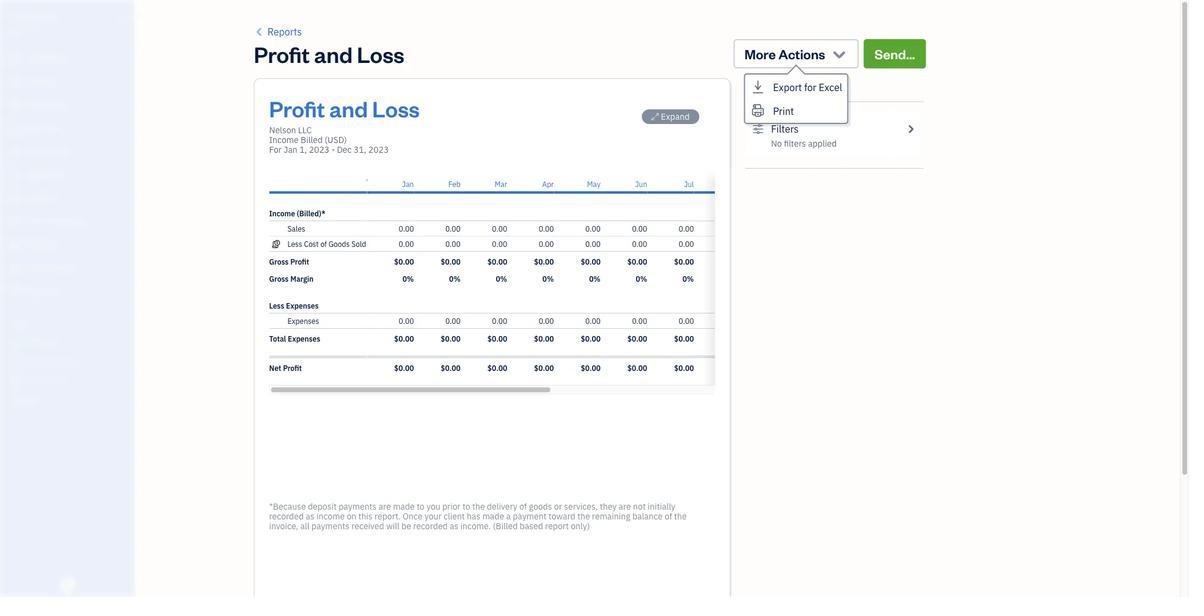 Task type: vqa. For each thing, say whether or not it's contained in the screenshot.
Profit and Loss Nelson LLC Income Billed (USD) For Jan 1, 2023 - Dec 31, 2023
yes



Task type: describe. For each thing, give the bounding box(es) containing it.
profit and loss nelson llc income billed (usd) for jan 1, 2023 - dec 31, 2023
[[269, 94, 420, 155]]

1,
[[300, 144, 307, 155]]

chevrondown image
[[831, 45, 848, 62]]

and for profit and loss nelson llc income billed (usd) for jan 1, 2023 - dec 31, 2023
[[330, 94, 368, 123]]

1 0% from the left
[[402, 274, 414, 284]]

send…
[[875, 45, 915, 62]]

dec
[[337, 144, 352, 155]]

0 vertical spatial payments
[[339, 501, 377, 512]]

chevronleft image
[[254, 24, 265, 39]]

5 0% from the left
[[589, 274, 601, 284]]

less cost of goods sold
[[288, 239, 366, 249]]

owner
[[10, 24, 32, 34]]

apps image
[[9, 317, 131, 326]]

dashboard image
[[8, 53, 23, 65]]

1 horizontal spatial the
[[578, 511, 590, 522]]

1 vertical spatial payments
[[312, 521, 350, 532]]

toward
[[549, 511, 576, 522]]

more
[[745, 45, 776, 62]]

gross for gross margin
[[269, 274, 289, 284]]

net profit
[[269, 363, 302, 373]]

0 horizontal spatial as
[[306, 511, 315, 522]]

bank connections image
[[9, 375, 131, 385]]

nelson llc owner
[[10, 11, 59, 34]]

this
[[359, 511, 373, 522]]

client
[[444, 511, 465, 522]]

category image
[[269, 224, 283, 234]]

income
[[317, 511, 345, 522]]

feb
[[448, 179, 460, 189]]

2 2023 from the left
[[368, 144, 389, 155]]

more actions button
[[734, 39, 859, 68]]

payment
[[513, 511, 547, 522]]

settings image
[[753, 122, 764, 136]]

report.
[[375, 511, 401, 522]]

billed
[[301, 134, 323, 145]]

sales
[[288, 224, 305, 234]]

3 0% from the left
[[496, 274, 507, 284]]

invoice image
[[8, 123, 23, 135]]

total
[[269, 334, 286, 344]]

timer image
[[8, 216, 23, 228]]

on
[[347, 511, 357, 522]]

1 horizontal spatial recorded
[[413, 521, 448, 532]]

no filters applied
[[771, 138, 837, 149]]

jul
[[684, 179, 694, 189]]

delivery
[[487, 501, 518, 512]]

services,
[[564, 501, 598, 512]]

settings image
[[9, 395, 131, 405]]

(billed
[[493, 521, 518, 532]]

estimate image
[[8, 100, 23, 112]]

jan inside "profit and loss nelson llc income billed (usd) for jan 1, 2023 - dec 31, 2023"
[[284, 144, 298, 155]]

expense image
[[8, 169, 23, 182]]

2 0% from the left
[[449, 274, 460, 284]]

less for less expenses
[[269, 301, 284, 311]]

2 are from the left
[[619, 501, 631, 512]]

they
[[600, 501, 617, 512]]

llc inside nelson llc owner
[[43, 11, 59, 24]]

actions
[[779, 45, 825, 62]]

has
[[467, 511, 481, 522]]

once
[[403, 511, 423, 522]]

for
[[805, 81, 817, 94]]

profit down reports
[[254, 39, 310, 68]]

1 2023 from the left
[[309, 144, 330, 155]]

*because
[[269, 501, 306, 512]]

report image
[[8, 285, 23, 298]]

payment image
[[8, 146, 23, 158]]

not
[[633, 501, 646, 512]]

profit right net
[[283, 363, 302, 373]]

(usd)
[[325, 134, 347, 145]]

or
[[554, 501, 562, 512]]

invoice,
[[269, 521, 298, 532]]

remaining
[[592, 511, 631, 522]]

goods
[[529, 501, 552, 512]]

0 horizontal spatial of
[[321, 239, 327, 249]]

reports button
[[254, 24, 302, 39]]

filters
[[771, 123, 799, 135]]

margin
[[290, 274, 314, 284]]

be
[[402, 521, 411, 532]]

sold
[[352, 239, 366, 249]]

project image
[[8, 193, 23, 205]]

aug
[[728, 179, 741, 189]]

mar
[[495, 179, 507, 189]]

2 horizontal spatial the
[[674, 511, 687, 522]]

filters
[[784, 138, 806, 149]]

chevronright image
[[905, 122, 917, 136]]

print button
[[745, 99, 847, 123]]

reports
[[268, 25, 302, 38]]

1 to from the left
[[417, 501, 425, 512]]

export
[[773, 81, 802, 94]]

your
[[425, 511, 442, 522]]

1 are from the left
[[379, 501, 391, 512]]

print
[[773, 105, 794, 118]]

and for profit and loss
[[314, 39, 353, 68]]

income inside "profit and loss nelson llc income billed (usd) for jan 1, 2023 - dec 31, 2023"
[[269, 134, 299, 145]]

nelson inside "profit and loss nelson llc income billed (usd) for jan 1, 2023 - dec 31, 2023"
[[269, 124, 296, 136]]

profit inside "profit and loss nelson llc income billed (usd) for jan 1, 2023 - dec 31, 2023"
[[269, 94, 325, 123]]

all
[[300, 521, 310, 532]]

income (billed)*
[[269, 208, 326, 218]]

0 horizontal spatial recorded
[[269, 511, 304, 522]]



Task type: locate. For each thing, give the bounding box(es) containing it.
applied
[[808, 138, 837, 149]]

less down gross margin on the top of the page
[[269, 301, 284, 311]]

0 horizontal spatial the
[[473, 501, 485, 512]]

less down sales
[[288, 239, 302, 249]]

client image
[[8, 76, 23, 89]]

1 horizontal spatial of
[[520, 501, 527, 512]]

0 horizontal spatial are
[[379, 501, 391, 512]]

loss inside "profit and loss nelson llc income billed (usd) for jan 1, 2023 - dec 31, 2023"
[[372, 94, 420, 123]]

1 income from the top
[[269, 134, 299, 145]]

recorded down you
[[413, 521, 448, 532]]

0 vertical spatial and
[[314, 39, 353, 68]]

2 to from the left
[[463, 501, 471, 512]]

nelson up for
[[269, 124, 296, 136]]

(billed)*
[[297, 208, 326, 218]]

recorded left deposit
[[269, 511, 304, 522]]

cost
[[304, 239, 319, 249]]

0 horizontal spatial llc
[[43, 11, 59, 24]]

expenses for total expenses
[[288, 334, 320, 344]]

0 vertical spatial nelson
[[10, 11, 41, 24]]

as down prior
[[450, 521, 459, 532]]

expenses right total
[[288, 334, 320, 344]]

are up will
[[379, 501, 391, 512]]

expenses
[[286, 301, 319, 311], [288, 316, 319, 326], [288, 334, 320, 344]]

jan
[[284, 144, 298, 155], [402, 179, 414, 189]]

as
[[306, 511, 315, 522], [450, 521, 459, 532]]

1 vertical spatial llc
[[298, 124, 312, 136]]

jan left feb
[[402, 179, 414, 189]]

made
[[393, 501, 415, 512], [483, 511, 504, 522]]

1 horizontal spatial as
[[450, 521, 459, 532]]

the
[[473, 501, 485, 512], [578, 511, 590, 522], [674, 511, 687, 522]]

less expenses
[[269, 301, 319, 311]]

net
[[269, 363, 281, 373]]

team members image
[[9, 336, 131, 346]]

1 horizontal spatial to
[[463, 501, 471, 512]]

export for excel
[[773, 81, 843, 94]]

made up be
[[393, 501, 415, 512]]

total expenses
[[269, 334, 320, 344]]

1 horizontal spatial 2023
[[368, 144, 389, 155]]

nelson up owner
[[10, 11, 41, 24]]

and up '(usd)'
[[330, 94, 368, 123]]

1 horizontal spatial llc
[[298, 124, 312, 136]]

more actions
[[745, 45, 825, 62]]

income up "category" image
[[269, 208, 295, 218]]

will
[[386, 521, 400, 532]]

1 vertical spatial income
[[269, 208, 295, 218]]

2023 left -
[[309, 144, 330, 155]]

settings
[[745, 78, 796, 95]]

4 0% from the left
[[542, 274, 554, 284]]

income left 1,
[[269, 134, 299, 145]]

0 horizontal spatial 2023
[[309, 144, 330, 155]]

0 horizontal spatial jan
[[284, 144, 298, 155]]

gross margin
[[269, 274, 314, 284]]

items and services image
[[9, 356, 131, 366]]

gross
[[269, 257, 289, 267], [269, 274, 289, 284]]

made left a
[[483, 511, 504, 522]]

0.00
[[399, 224, 414, 234], [445, 224, 460, 234], [492, 224, 507, 234], [539, 224, 554, 234], [585, 224, 601, 234], [632, 224, 647, 234], [679, 224, 694, 234], [725, 224, 741, 234], [399, 239, 414, 249], [445, 239, 460, 249], [492, 239, 507, 249], [539, 239, 554, 249], [585, 239, 601, 249], [632, 239, 647, 249], [679, 239, 694, 249], [725, 239, 741, 249], [399, 316, 414, 326], [445, 316, 460, 326], [492, 316, 507, 326], [539, 316, 554, 326], [585, 316, 601, 326], [632, 316, 647, 326], [679, 316, 694, 326], [725, 316, 741, 326]]

2 horizontal spatial of
[[665, 511, 672, 522]]

jan left 1,
[[284, 144, 298, 155]]

-
[[332, 144, 335, 155]]

1 horizontal spatial jan
[[402, 179, 414, 189]]

$0.00
[[394, 257, 414, 267], [441, 257, 460, 267], [487, 257, 507, 267], [534, 257, 554, 267], [581, 257, 601, 267], [627, 257, 647, 267], [674, 257, 694, 267], [721, 257, 741, 267], [394, 334, 414, 344], [441, 334, 460, 344], [487, 334, 507, 344], [534, 334, 554, 344], [581, 334, 601, 344], [627, 334, 647, 344], [674, 334, 694, 344], [721, 334, 741, 344], [394, 363, 414, 373], [441, 363, 460, 373], [487, 363, 507, 373], [534, 363, 554, 373], [581, 363, 601, 373], [627, 363, 647, 373], [674, 363, 694, 373], [721, 363, 741, 373]]

1 vertical spatial jan
[[402, 179, 414, 189]]

chart image
[[8, 262, 23, 274]]

nelson inside nelson llc owner
[[10, 11, 41, 24]]

are
[[379, 501, 391, 512], [619, 501, 631, 512]]

0 horizontal spatial less
[[269, 301, 284, 311]]

may
[[587, 179, 601, 189]]

goods
[[329, 239, 350, 249]]

0 vertical spatial jan
[[284, 144, 298, 155]]

no
[[771, 138, 782, 149]]

are left not
[[619, 501, 631, 512]]

apr
[[542, 179, 554, 189]]

a
[[506, 511, 511, 522]]

less for less cost of goods sold
[[288, 239, 302, 249]]

gross up gross margin on the top of the page
[[269, 257, 289, 267]]

to right prior
[[463, 501, 471, 512]]

1 vertical spatial less
[[269, 301, 284, 311]]

2 gross from the top
[[269, 274, 289, 284]]

expand
[[661, 111, 690, 122]]

llc inside "profit and loss nelson llc income billed (usd) for jan 1, 2023 - dec 31, 2023"
[[298, 124, 312, 136]]

of right balance
[[665, 511, 672, 522]]

balance
[[633, 511, 663, 522]]

gross down gross profit at the top of the page
[[269, 274, 289, 284]]

and inside "profit and loss nelson llc income billed (usd) for jan 1, 2023 - dec 31, 2023"
[[330, 94, 368, 123]]

2023
[[309, 144, 330, 155], [368, 144, 389, 155]]

profit and loss
[[254, 39, 405, 68]]

freshbooks image
[[57, 578, 77, 592]]

the up income.
[[473, 501, 485, 512]]

0 vertical spatial expenses
[[286, 301, 319, 311]]

prior
[[443, 501, 461, 512]]

1 horizontal spatial less
[[288, 239, 302, 249]]

0 vertical spatial llc
[[43, 11, 59, 24]]

1 horizontal spatial are
[[619, 501, 631, 512]]

recorded
[[269, 511, 304, 522], [413, 521, 448, 532]]

main element
[[0, 0, 165, 597]]

loss
[[357, 39, 405, 68], [372, 94, 420, 123]]

for
[[269, 144, 282, 155]]

of left goods
[[520, 501, 527, 512]]

export for excel button
[[745, 75, 847, 99]]

1 horizontal spatial nelson
[[269, 124, 296, 136]]

1 gross from the top
[[269, 257, 289, 267]]

gross for gross profit
[[269, 257, 289, 267]]

and
[[314, 39, 353, 68], [330, 94, 368, 123]]

loss for profit and loss
[[357, 39, 405, 68]]

2 income from the top
[[269, 208, 295, 218]]

money image
[[8, 239, 23, 251]]

payments
[[339, 501, 377, 512], [312, 521, 350, 532]]

gross profit
[[269, 257, 309, 267]]

to
[[417, 501, 425, 512], [463, 501, 471, 512]]

received
[[352, 521, 384, 532]]

expenses down margin
[[286, 301, 319, 311]]

only)
[[571, 521, 590, 532]]

excel
[[819, 81, 843, 94]]

1 vertical spatial and
[[330, 94, 368, 123]]

*because deposit payments are made to you prior to the delivery of goods or services, they are not initially recorded as income on this report. once your client has made a payment toward the remaining balance of the invoice, all payments received will be recorded as income. (billed based report only)
[[269, 501, 687, 532]]

6 0% from the left
[[636, 274, 647, 284]]

2 vertical spatial expenses
[[288, 334, 320, 344]]

8 0% from the left
[[729, 274, 741, 284]]

2023 right '31,' on the left of page
[[368, 144, 389, 155]]

1 vertical spatial expenses
[[288, 316, 319, 326]]

nelson
[[10, 11, 41, 24], [269, 124, 296, 136]]

0 horizontal spatial nelson
[[10, 11, 41, 24]]

1 horizontal spatial made
[[483, 511, 504, 522]]

deposit
[[308, 501, 337, 512]]

as left 'income'
[[306, 511, 315, 522]]

1 vertical spatial gross
[[269, 274, 289, 284]]

0 horizontal spatial made
[[393, 501, 415, 512]]

0%
[[402, 274, 414, 284], [449, 274, 460, 284], [496, 274, 507, 284], [542, 274, 554, 284], [589, 274, 601, 284], [636, 274, 647, 284], [682, 274, 694, 284], [729, 274, 741, 284]]

7 0% from the left
[[682, 274, 694, 284]]

income.
[[461, 521, 491, 532]]

expenses down less expenses
[[288, 316, 319, 326]]

loss for profit and loss nelson llc income billed (usd) for jan 1, 2023 - dec 31, 2023
[[372, 94, 420, 123]]

initially
[[648, 501, 676, 512]]

the right toward
[[578, 511, 590, 522]]

payments down deposit
[[312, 521, 350, 532]]

report
[[545, 521, 569, 532]]

of right cost
[[321, 239, 327, 249]]

the right balance
[[674, 511, 687, 522]]

send… button
[[864, 39, 926, 68]]

0 vertical spatial loss
[[357, 39, 405, 68]]

to left you
[[417, 501, 425, 512]]

profit up billed
[[269, 94, 325, 123]]

you
[[427, 501, 441, 512]]

jun
[[635, 179, 647, 189]]

0 vertical spatial less
[[288, 239, 302, 249]]

expand image
[[652, 112, 659, 122]]

income
[[269, 134, 299, 145], [269, 208, 295, 218]]

0 horizontal spatial to
[[417, 501, 425, 512]]

expand button
[[642, 109, 700, 124]]

less
[[288, 239, 302, 249], [269, 301, 284, 311]]

based
[[520, 521, 543, 532]]

of
[[321, 239, 327, 249], [520, 501, 527, 512], [665, 511, 672, 522]]

payments up received
[[339, 501, 377, 512]]

31,
[[354, 144, 366, 155]]

profit up margin
[[290, 257, 309, 267]]

0 vertical spatial income
[[269, 134, 299, 145]]

expenses for less expenses
[[286, 301, 319, 311]]

and right reports button
[[314, 39, 353, 68]]

1 vertical spatial loss
[[372, 94, 420, 123]]

1 vertical spatial nelson
[[269, 124, 296, 136]]

0 vertical spatial gross
[[269, 257, 289, 267]]



